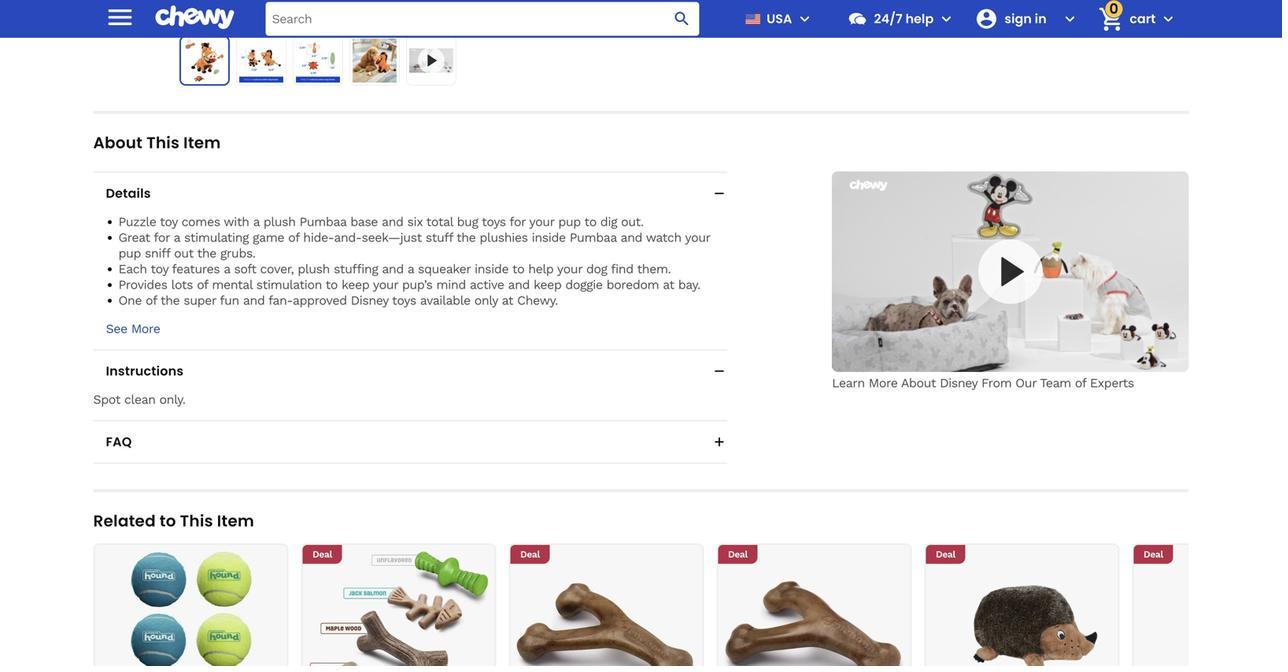 Task type: describe. For each thing, give the bounding box(es) containing it.
items image
[[1097, 5, 1125, 33]]

boredom
[[607, 277, 659, 292]]

them.
[[637, 262, 671, 277]]

disney pumbaa hide & seek puzzle plush squeaky dog toy slide 2 of 5 image
[[239, 39, 283, 83]]

your left pup's
[[373, 277, 398, 292]]

dig
[[600, 214, 617, 229]]

deal for benebone bacon flavor wishbone tough dog chew toy, medium image
[[520, 549, 540, 560]]

chewy.
[[517, 293, 558, 308]]

faq
[[106, 433, 132, 451]]

related
[[93, 510, 156, 533]]

comes
[[181, 214, 220, 229]]

base
[[350, 214, 378, 229]]

benebone bacon flavor wishbone tough dog chew toy, small image
[[725, 552, 904, 667]]

benebone multipack durable dog chew toy, 4 count, x-small image
[[309, 552, 488, 667]]

puzzle toy comes with a plush pumbaa base and six total bug toys for your pup to dig out. great for a stimulating game of hide-and-seek—just stuff the plushies inside pumbaa and watch your pup sniff out the grubs. each toy features a soft cover, plush stuffing and a squeaker inside to help your dog find them. provides lots of mental stimulation to keep your pup's mind active and keep doggie boredom at bay. one of the super fun and fan-approved disney toys available only at chewy.
[[118, 214, 710, 308]]

details image
[[711, 186, 727, 202]]

plushies
[[480, 230, 528, 245]]

1 vertical spatial for
[[154, 230, 170, 245]]

to up approved
[[326, 277, 338, 292]]

instructions
[[106, 362, 184, 380]]

0 vertical spatial toys
[[482, 214, 506, 229]]

watch
[[646, 230, 682, 245]]

in
[[1035, 10, 1047, 28]]

a up pup's
[[408, 262, 414, 277]]

account menu image
[[1061, 9, 1079, 28]]

active
[[470, 277, 504, 292]]

a up mental
[[224, 262, 230, 277]]

usa
[[767, 10, 792, 28]]

clean
[[124, 392, 156, 407]]

seek—just
[[362, 230, 422, 245]]

approved
[[293, 293, 347, 308]]

0 vertical spatial list
[[179, 35, 456, 86]]

menu image
[[795, 9, 814, 28]]

to down plushies
[[512, 262, 524, 277]]

stimulation
[[256, 277, 322, 292]]

with
[[224, 214, 249, 229]]

cart
[[1130, 10, 1156, 28]]

5 deal from the left
[[1144, 549, 1163, 560]]

0 vertical spatial at
[[663, 277, 674, 292]]

game
[[253, 230, 284, 245]]

instructions image
[[711, 364, 727, 379]]

available
[[420, 293, 471, 308]]

great
[[118, 230, 150, 245]]

and down out.
[[621, 230, 642, 245]]

your up the doggie
[[557, 262, 582, 277]]

1 vertical spatial pup
[[118, 246, 141, 261]]

outward hound squeaker balls medium dog toys, 6 count image
[[101, 552, 281, 667]]

and right fun
[[243, 293, 265, 308]]

0 horizontal spatial plush
[[263, 214, 296, 229]]

and up seek—just
[[382, 214, 403, 229]]

fan-
[[268, 293, 293, 308]]

24/7 help
[[874, 10, 934, 28]]

1 vertical spatial disney pumbaa hide & seek puzzle plush squeaky dog toy slide 1 of 5 image
[[183, 39, 226, 82]]

menu image
[[104, 1, 136, 33]]

24/7
[[874, 10, 903, 28]]

lots
[[171, 277, 193, 292]]

details
[[106, 185, 151, 202]]

learn more about disney from our team of experts
[[832, 376, 1134, 391]]

dog
[[586, 262, 607, 277]]

24/7 help link
[[841, 0, 934, 38]]

help inside puzzle toy comes with a plush pumbaa base and six total bug toys for your pup to dig out. great for a stimulating game of hide-and-seek—just stuff the plushies inside pumbaa and watch your pup sniff out the grubs. each toy features a soft cover, plush stuffing and a squeaker inside to help your dog find them. provides lots of mental stimulation to keep your pup's mind active and keep doggie boredom at bay. one of the super fun and fan-approved disney toys available only at chewy.
[[528, 262, 554, 277]]

and-
[[334, 230, 362, 245]]

outward hound hedgehogz squeaky plush dog toy, small image
[[932, 552, 1112, 667]]

of left hide-
[[288, 230, 299, 245]]

sign in
[[1005, 10, 1047, 28]]

1 vertical spatial pumbaa
[[570, 230, 617, 245]]

0 horizontal spatial toys
[[392, 293, 416, 308]]

to right related
[[160, 510, 176, 533]]

0 horizontal spatial about
[[93, 132, 143, 154]]

cover,
[[260, 262, 294, 277]]

stuff
[[426, 230, 453, 245]]



Task type: vqa. For each thing, say whether or not it's contained in the screenshot.
Fancy Feast Classic Chicken Feast Canned Cat Food, 3-oz, case of 24 Image
no



Task type: locate. For each thing, give the bounding box(es) containing it.
0 horizontal spatial at
[[502, 293, 513, 308]]

the
[[457, 230, 476, 245], [197, 246, 216, 261], [160, 293, 180, 308]]

1 vertical spatial more
[[869, 376, 898, 391]]

a
[[253, 214, 260, 229], [174, 230, 180, 245], [224, 262, 230, 277], [408, 262, 414, 277]]

0 horizontal spatial pumbaa
[[299, 214, 347, 229]]

a up out
[[174, 230, 180, 245]]

deal for outward hound hedgehogz squeaky plush dog toy, small image
[[936, 549, 956, 560]]

0 horizontal spatial pup
[[118, 246, 141, 261]]

help
[[906, 10, 934, 28], [528, 262, 554, 277]]

more
[[131, 322, 160, 337], [869, 376, 898, 391]]

1 horizontal spatial disney
[[940, 376, 978, 391]]

keep down stuffing
[[342, 277, 369, 292]]

1 vertical spatial item
[[217, 510, 254, 533]]

disney pumbaa hide & seek puzzle plush squeaky dog toy slide 4 of 5 image
[[353, 39, 397, 83]]

at left bay.
[[663, 277, 674, 292]]

0 vertical spatial pup
[[558, 214, 581, 229]]

mind
[[436, 277, 466, 292]]

grubs.
[[220, 246, 256, 261]]

see
[[106, 322, 127, 337]]

1 vertical spatial this
[[180, 510, 213, 533]]

0 vertical spatial more
[[131, 322, 160, 337]]

six
[[407, 214, 423, 229]]

provides
[[118, 277, 167, 292]]

2 keep from the left
[[534, 277, 562, 292]]

Search text field
[[266, 2, 699, 36]]

1 horizontal spatial more
[[869, 376, 898, 391]]

0 vertical spatial the
[[457, 230, 476, 245]]

spot clean only.
[[93, 392, 185, 407]]

item
[[183, 132, 221, 154], [217, 510, 254, 533]]

pup left dig
[[558, 214, 581, 229]]

see more
[[106, 322, 160, 337]]

stimulating
[[184, 230, 249, 245]]

fun
[[220, 293, 239, 308]]

this
[[146, 132, 180, 154], [180, 510, 213, 533]]

1 vertical spatial toy
[[151, 262, 168, 277]]

disney pumbaa hide & seek puzzle plush squeaky dog toy slide 1 of 5 image up disney pumbaa hide & seek puzzle plush squeaky dog toy slide 3 of 5 image on the top of page
[[175, 0, 461, 15]]

bug
[[457, 214, 478, 229]]

of down provides
[[146, 293, 157, 308]]

disney pumbaa hide & seek puzzle plush squeaky dog toy slide 1 of 5 image
[[175, 0, 461, 15], [183, 39, 226, 82]]

benebone bacon flavor wishbone tough dog chew toy, medium image
[[517, 552, 696, 667]]

puzzle
[[118, 214, 156, 229]]

submit search image
[[673, 9, 691, 28]]

disney pumbaa hide & seek puzzle plush squeaky dog toy slide 3 of 5 image
[[296, 39, 340, 83]]

inside right plushies
[[532, 230, 566, 245]]

the down lots
[[160, 293, 180, 308]]

a right with
[[253, 214, 260, 229]]

pumbaa up hide-
[[299, 214, 347, 229]]

usa button
[[739, 0, 814, 38]]

1 horizontal spatial toys
[[482, 214, 506, 229]]

mental
[[212, 277, 252, 292]]

0 vertical spatial help
[[906, 10, 934, 28]]

1 horizontal spatial pup
[[558, 214, 581, 229]]

stuffing
[[334, 262, 378, 277]]

disney
[[351, 293, 388, 308], [940, 376, 978, 391]]

deal
[[313, 549, 332, 560], [520, 549, 540, 560], [728, 549, 748, 560], [936, 549, 956, 560], [1144, 549, 1163, 560]]

toy
[[160, 214, 178, 229], [151, 262, 168, 277]]

2 deal from the left
[[520, 549, 540, 560]]

inside up the active
[[475, 262, 509, 277]]

hide-
[[303, 230, 334, 245]]

for
[[510, 214, 526, 229], [154, 230, 170, 245]]

each
[[118, 262, 147, 277]]

to
[[584, 214, 597, 229], [512, 262, 524, 277], [326, 277, 338, 292], [160, 510, 176, 533]]

our
[[1016, 376, 1037, 391]]

disney pumbaa hide & seek puzzle plush squeaky dog toy slide 5 of 5 image
[[409, 48, 453, 73]]

and up chewy.
[[508, 277, 530, 292]]

1 vertical spatial at
[[502, 293, 513, 308]]

more right learn
[[869, 376, 898, 391]]

more for learn
[[869, 376, 898, 391]]

toys
[[482, 214, 506, 229], [392, 293, 416, 308]]

your
[[529, 214, 554, 229], [685, 230, 710, 245], [557, 262, 582, 277], [373, 277, 398, 292]]

1 vertical spatial about
[[901, 376, 936, 391]]

only
[[474, 293, 498, 308]]

help menu image
[[937, 9, 956, 28]]

doggie
[[565, 277, 603, 292]]

3 deal from the left
[[728, 549, 748, 560]]

0 horizontal spatial keep
[[342, 277, 369, 292]]

for up sniff in the left top of the page
[[154, 230, 170, 245]]

team
[[1040, 376, 1071, 391]]

1 deal from the left
[[313, 549, 332, 560]]

0 vertical spatial inside
[[532, 230, 566, 245]]

0 horizontal spatial help
[[528, 262, 554, 277]]

1 vertical spatial inside
[[475, 262, 509, 277]]

bay.
[[678, 277, 700, 292]]

2 vertical spatial the
[[160, 293, 180, 308]]

0 horizontal spatial disney
[[351, 293, 388, 308]]

toy down sniff in the left top of the page
[[151, 262, 168, 277]]

toys down pup's
[[392, 293, 416, 308]]

cart menu image
[[1159, 9, 1178, 28]]

Product search field
[[266, 2, 699, 36]]

at
[[663, 277, 674, 292], [502, 293, 513, 308]]

toy right puzzle
[[160, 214, 178, 229]]

chewy home image
[[155, 0, 234, 35]]

1 horizontal spatial about
[[901, 376, 936, 391]]

1 horizontal spatial help
[[906, 10, 934, 28]]

deal for benebone multipack durable dog chew toy, 4 count, x-small image
[[313, 549, 332, 560]]

and
[[382, 214, 403, 229], [621, 230, 642, 245], [382, 262, 404, 277], [508, 277, 530, 292], [243, 293, 265, 308]]

help up chewy.
[[528, 262, 554, 277]]

deal for benebone bacon flavor wishbone tough dog chew toy, small "image"
[[728, 549, 748, 560]]

of right team
[[1075, 376, 1086, 391]]

your left dig
[[529, 214, 554, 229]]

one
[[118, 293, 142, 308]]

cart link
[[1092, 0, 1156, 38]]

your right watch
[[685, 230, 710, 245]]

about this item
[[93, 132, 221, 154]]

0 horizontal spatial more
[[131, 322, 160, 337]]

spot
[[93, 392, 120, 407]]

experts
[[1090, 376, 1134, 391]]

pup up each
[[118, 246, 141, 261]]

1 horizontal spatial pumbaa
[[570, 230, 617, 245]]

1 horizontal spatial plush
[[298, 262, 330, 277]]

from
[[982, 376, 1012, 391]]

keep
[[342, 277, 369, 292], [534, 277, 562, 292]]

find
[[611, 262, 633, 277]]

1 vertical spatial help
[[528, 262, 554, 277]]

1 horizontal spatial the
[[197, 246, 216, 261]]

more right see
[[131, 322, 160, 337]]

1 vertical spatial toys
[[392, 293, 416, 308]]

more for see
[[131, 322, 160, 337]]

sniff
[[145, 246, 170, 261]]

0 vertical spatial disney
[[351, 293, 388, 308]]

plush
[[263, 214, 296, 229], [298, 262, 330, 277]]

0 vertical spatial about
[[93, 132, 143, 154]]

0 vertical spatial item
[[183, 132, 221, 154]]

of
[[288, 230, 299, 245], [197, 277, 208, 292], [146, 293, 157, 308], [1075, 376, 1086, 391]]

0 vertical spatial toy
[[160, 214, 178, 229]]

squeaker
[[418, 262, 471, 277]]

of up the super
[[197, 277, 208, 292]]

1 horizontal spatial keep
[[534, 277, 562, 292]]

disney inside puzzle toy comes with a plush pumbaa base and six total bug toys for your pup to dig out. great for a stimulating game of hide-and-seek—just stuff the plushies inside pumbaa and watch your pup sniff out the grubs. each toy features a soft cover, plush stuffing and a squeaker inside to help your dog find them. provides lots of mental stimulation to keep your pup's mind active and keep doggie boredom at bay. one of the super fun and fan-approved disney toys available only at chewy.
[[351, 293, 388, 308]]

0 vertical spatial plush
[[263, 214, 296, 229]]

pup
[[558, 214, 581, 229], [118, 246, 141, 261]]

list containing deal
[[93, 544, 1282, 667]]

learn
[[832, 376, 865, 391]]

at right only
[[502, 293, 513, 308]]

sign
[[1005, 10, 1032, 28]]

1 keep from the left
[[342, 277, 369, 292]]

list
[[179, 35, 456, 86], [93, 544, 1282, 667]]

to left dig
[[584, 214, 597, 229]]

toys up plushies
[[482, 214, 506, 229]]

plush up stimulation
[[298, 262, 330, 277]]

this up details
[[146, 132, 180, 154]]

out.
[[621, 214, 644, 229]]

0 vertical spatial pumbaa
[[299, 214, 347, 229]]

1 vertical spatial disney
[[940, 376, 978, 391]]

pumbaa down dig
[[570, 230, 617, 245]]

0 horizontal spatial the
[[160, 293, 180, 308]]

faq image
[[711, 435, 727, 450]]

plush up game
[[263, 214, 296, 229]]

0 vertical spatial for
[[510, 214, 526, 229]]

0 vertical spatial disney pumbaa hide & seek puzzle plush squeaky dog toy slide 1 of 5 image
[[175, 0, 461, 15]]

the down the bug
[[457, 230, 476, 245]]

help left help menu 'image'
[[906, 10, 934, 28]]

soft
[[234, 262, 256, 277]]

0 horizontal spatial inside
[[475, 262, 509, 277]]

pumbaa
[[299, 214, 347, 229], [570, 230, 617, 245]]

disney left from
[[940, 376, 978, 391]]

pup's
[[402, 277, 432, 292]]

4 deal from the left
[[936, 549, 956, 560]]

features
[[172, 262, 220, 277]]

super
[[184, 293, 216, 308]]

about right learn
[[901, 376, 936, 391]]

about
[[93, 132, 143, 154], [901, 376, 936, 391]]

chewy support image
[[847, 9, 868, 29]]

this right related
[[180, 510, 213, 533]]

sign in link
[[968, 0, 1057, 38]]

1 vertical spatial list
[[93, 544, 1282, 667]]

inside
[[532, 230, 566, 245], [475, 262, 509, 277]]

about up details
[[93, 132, 143, 154]]

1 horizontal spatial for
[[510, 214, 526, 229]]

0 vertical spatial this
[[146, 132, 180, 154]]

out
[[174, 246, 193, 261]]

disney down stuffing
[[351, 293, 388, 308]]

disney pumbaa hide & seek puzzle plush squeaky dog toy slide 1 of 5 image down chewy home image
[[183, 39, 226, 82]]

the down stimulating
[[197, 246, 216, 261]]

1 horizontal spatial at
[[663, 277, 674, 292]]

for up plushies
[[510, 214, 526, 229]]

related to this item
[[93, 510, 254, 533]]

and up pup's
[[382, 262, 404, 277]]

1 vertical spatial plush
[[298, 262, 330, 277]]

1 vertical spatial the
[[197, 246, 216, 261]]

keep up chewy.
[[534, 277, 562, 292]]

1 horizontal spatial inside
[[532, 230, 566, 245]]

only.
[[159, 392, 185, 407]]

total
[[426, 214, 453, 229]]

2 horizontal spatial the
[[457, 230, 476, 245]]

0 horizontal spatial for
[[154, 230, 170, 245]]



